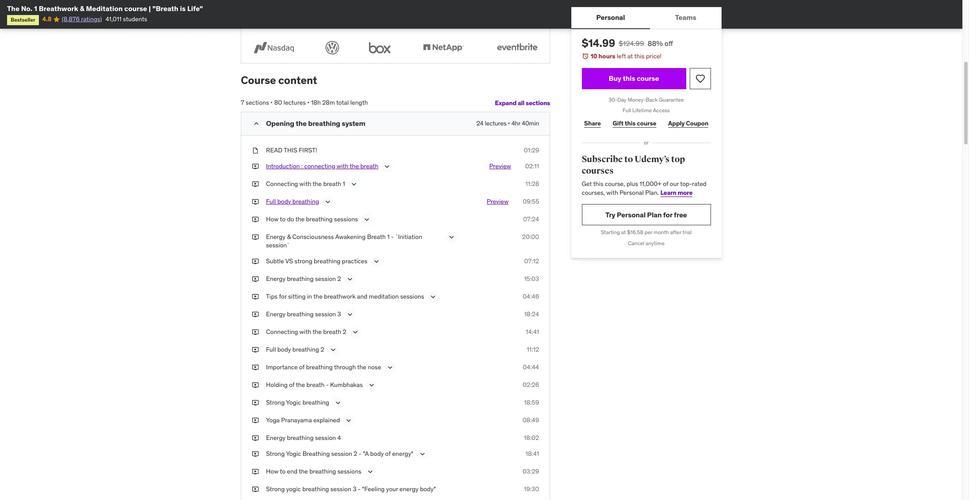 Task type: vqa. For each thing, say whether or not it's contained in the screenshot.


Task type: describe. For each thing, give the bounding box(es) containing it.
& inside energy & consciousness awakening breath 1 - `initiation session`
[[287, 233, 291, 241]]

show lecture description image for breathing
[[372, 257, 381, 266]]

per
[[645, 229, 653, 236]]

back
[[646, 96, 658, 103]]

tab list containing personal
[[571, 7, 722, 29]]

02:11
[[525, 162, 539, 170]]

system
[[342, 119, 365, 128]]

opening
[[266, 119, 294, 128]]

get
[[582, 180, 592, 188]]

1 vertical spatial preview
[[487, 197, 509, 205]]

course,
[[605, 180, 625, 188]]

energy"
[[392, 450, 413, 458]]

rated
[[692, 180, 707, 188]]

breath for 1
[[323, 180, 341, 188]]

bestseller
[[11, 17, 35, 23]]

netapp image
[[418, 40, 469, 56]]

content
[[278, 74, 317, 87]]

xsmall image for subtle vs strong breathing practices
[[252, 257, 259, 266]]

personal inside personal button
[[597, 13, 625, 22]]

teams
[[675, 13, 697, 22]]

show lecture description image for connecting with the breath 2
[[351, 328, 360, 337]]

09:55
[[523, 197, 539, 205]]

show lecture description image for how to end the breathing sessions
[[366, 467, 375, 476]]

full body breathing
[[266, 197, 319, 205]]

the down "energy breathing session 3"
[[313, 328, 322, 336]]

xsmall image for 04:46
[[252, 293, 259, 301]]

sessions for how to end the breathing sessions
[[338, 467, 361, 475]]

access
[[653, 107, 670, 114]]

$14.99
[[582, 36, 615, 50]]

practices
[[342, 257, 367, 265]]

buy
[[609, 74, 622, 83]]

breathing down holding of the breath - kumbhakas
[[303, 399, 329, 407]]

our
[[670, 180, 679, 188]]

breathing inside full body breathing button
[[293, 197, 319, 205]]

8 xsmall image from the top
[[252, 381, 259, 390]]

breathing down 18h 28m
[[308, 119, 340, 128]]

volkswagen image
[[322, 40, 342, 56]]

wishlist image
[[695, 73, 706, 84]]

nasdaq image
[[248, 40, 299, 56]]

8 xsmall image from the top
[[252, 485, 259, 494]]

off
[[665, 39, 673, 48]]

to for do
[[280, 215, 286, 223]]

full inside 30-day money-back guarantee full lifetime access
[[623, 107, 631, 114]]

18:59
[[524, 399, 539, 407]]

breath for 2
[[323, 328, 341, 336]]

explained
[[313, 416, 340, 424]]

read this first!
[[266, 146, 317, 154]]

energy breathing session 2
[[266, 275, 341, 283]]

introduction
[[266, 162, 300, 170]]

trial
[[683, 229, 692, 236]]

- down the importance of breathing through the nose
[[326, 381, 329, 389]]

full body breathing button
[[266, 197, 319, 208]]

show lecture description image for breath
[[350, 180, 358, 189]]

show lecture description image for holding of the breath - kumbhakas
[[367, 381, 376, 390]]

plus
[[627, 180, 638, 188]]

subscribe to udemy's top courses
[[582, 154, 685, 176]]

15:03
[[524, 275, 539, 283]]

full for full body breathing 2
[[266, 346, 276, 354]]

show lecture description image for energy breathing session 3
[[346, 310, 354, 319]]

anytime
[[646, 240, 665, 247]]

$14.99 $124.99 88% off
[[582, 36, 673, 50]]

energy
[[400, 485, 419, 493]]

top
[[671, 154, 685, 165]]

1 horizontal spatial 3
[[353, 485, 356, 493]]

sitting
[[288, 293, 306, 301]]

the down '7 sections • 80 lectures • 18h 28m total length'
[[296, 119, 307, 128]]

breathing up holding of the breath - kumbhakas
[[306, 363, 333, 371]]

xsmall image for 11:12
[[252, 346, 259, 354]]

apply coupon button
[[666, 115, 711, 132]]

18h 28m
[[311, 99, 335, 107]]

yogic
[[286, 485, 301, 493]]

connecting with the breath 1
[[266, 180, 345, 188]]

cancel
[[628, 240, 645, 247]]

this for get
[[594, 180, 604, 188]]

energy for energy breathing session 3
[[266, 310, 286, 318]]

buy this course
[[609, 74, 659, 83]]

`initiation
[[395, 233, 422, 241]]

0 vertical spatial course
[[124, 4, 147, 13]]

yogic for breathing
[[286, 399, 301, 407]]

kumbhakas
[[330, 381, 363, 389]]

strong for strong yogic breathing
[[266, 399, 285, 407]]

1 vertical spatial for
[[279, 293, 287, 301]]

yoga pranayama explained
[[266, 416, 340, 424]]

sections inside dropdown button
[[526, 99, 550, 107]]

with down "energy breathing session 3"
[[300, 328, 311, 336]]

total
[[336, 99, 349, 107]]

session for 2
[[315, 275, 336, 283]]

through
[[334, 363, 356, 371]]

students
[[123, 15, 147, 23]]

07:24
[[523, 215, 539, 223]]

price!
[[646, 52, 662, 60]]

with inside get this course, plus 11,000+ of our top-rated courses, with personal plan.
[[607, 189, 618, 197]]

24 lectures • 4hr 40min
[[477, 119, 539, 127]]

show lecture description image for strong yogic breathing
[[334, 399, 342, 408]]

$16.58
[[628, 229, 644, 236]]

0 horizontal spatial 1
[[34, 4, 37, 13]]

breathing
[[303, 450, 330, 458]]

personal inside get this course, plus 11,000+ of our top-rated courses, with personal plan.
[[620, 189, 644, 197]]

after
[[671, 229, 682, 236]]

body for full body breathing 2
[[277, 346, 291, 354]]

1 horizontal spatial more
[[678, 189, 693, 197]]

in
[[307, 293, 312, 301]]

02:26
[[523, 381, 539, 389]]

the right in
[[313, 293, 323, 301]]

pranayama
[[281, 416, 312, 424]]

gift
[[613, 119, 624, 127]]

subscribe
[[582, 154, 623, 165]]

xsmall image for preview
[[252, 162, 259, 171]]

expand all sections
[[495, 99, 550, 107]]

strong for strong yogic breathing session 3 - "feeling your energy body"
[[266, 485, 285, 493]]

"a
[[363, 450, 369, 458]]

expand all sections button
[[495, 94, 550, 112]]

04:44
[[523, 363, 539, 371]]

share button
[[582, 115, 604, 132]]

the inside introduction : connecting with the breath "button"
[[350, 162, 359, 170]]

xsmall image for 08:49
[[252, 416, 259, 425]]

free
[[674, 210, 687, 219]]

small image
[[252, 119, 261, 128]]

xsmall image for 20:00
[[252, 233, 259, 242]]

connecting for connecting with the breath 2
[[266, 328, 298, 336]]

24
[[477, 119, 484, 127]]

strong yogic breathing
[[266, 399, 329, 407]]

the left nose
[[357, 363, 366, 371]]

xsmall image for 18:02
[[252, 434, 259, 443]]

meditation
[[369, 293, 399, 301]]

with down :
[[300, 180, 311, 188]]

alarm image
[[582, 53, 589, 60]]

2 up breathwork
[[337, 275, 341, 283]]

18:24
[[524, 310, 539, 318]]

money-
[[628, 96, 646, 103]]

expand
[[495, 99, 517, 107]]

- inside energy & consciousness awakening breath 1 - `initiation session`
[[391, 233, 394, 241]]

2 up through
[[343, 328, 346, 336]]

session`
[[266, 242, 290, 249]]

xsmall image for connecting with the breath 2
[[252, 328, 259, 337]]

connecting with the breath 2
[[266, 328, 346, 336]]

course for buy this course
[[637, 74, 659, 83]]

$124.99
[[619, 39, 645, 48]]

2 left "a
[[354, 450, 357, 458]]

left
[[617, 52, 626, 60]]

introduction : connecting with the breath button
[[266, 162, 378, 173]]

energy for energy breathing session 2
[[266, 275, 286, 283]]

breathing right strong
[[314, 257, 341, 265]]

the up strong yogic breathing
[[296, 381, 305, 389]]

7 xsmall image from the top
[[252, 363, 259, 372]]

no.
[[21, 4, 32, 13]]

and
[[357, 293, 367, 301]]

breathing down strong
[[287, 275, 314, 283]]

0 vertical spatial lectures
[[284, 99, 306, 107]]

show lecture description image for importance of breathing through the nose
[[386, 363, 395, 372]]

breathing down yoga pranayama explained in the left bottom of the page
[[287, 434, 314, 442]]

41,011 students
[[105, 15, 147, 23]]

1 vertical spatial learn more link
[[661, 189, 693, 197]]

show lecture description image for strong yogic breathing session 2 - "a body of energy"
[[418, 450, 427, 459]]

• for 24
[[508, 119, 510, 127]]

strong for strong yogic breathing session 2 - "a body of energy"
[[266, 450, 285, 458]]

show lecture description image for the
[[362, 215, 371, 224]]

sessions for how to do the breathing sessions
[[334, 215, 358, 223]]



Task type: locate. For each thing, give the bounding box(es) containing it.
body for full body breathing
[[277, 197, 291, 205]]

full down the introduction at the left top of page
[[266, 197, 276, 205]]

body right "a
[[370, 450, 384, 458]]

ratings)
[[81, 15, 102, 23]]

xsmall image
[[252, 146, 259, 155], [252, 162, 259, 171], [252, 197, 259, 206], [252, 233, 259, 242], [252, 293, 259, 301], [252, 346, 259, 354], [252, 363, 259, 372], [252, 381, 259, 390], [252, 416, 259, 425], [252, 434, 259, 443], [252, 450, 259, 458], [252, 467, 259, 476]]

strong left 'yogic'
[[266, 485, 285, 493]]

this for gift
[[625, 119, 636, 127]]

of down full body breathing 2
[[299, 363, 305, 371]]

2 how from the top
[[266, 467, 279, 475]]

88%
[[648, 39, 663, 48]]

10 xsmall image from the top
[[252, 434, 259, 443]]

-
[[391, 233, 394, 241], [326, 381, 329, 389], [359, 450, 361, 458], [358, 485, 361, 493]]

the
[[7, 4, 19, 13]]

1 vertical spatial more
[[678, 189, 693, 197]]

xsmall image for 01:29
[[252, 146, 259, 155]]

sections right all
[[526, 99, 550, 107]]

• left 18h 28m
[[307, 99, 310, 107]]

1 right no.
[[34, 4, 37, 13]]

learn inside learn more
[[517, 12, 533, 20]]

2 vertical spatial personal
[[617, 210, 646, 219]]

3 left '"feeling'
[[353, 485, 356, 493]]

xsmall image for energy breathing session 3
[[252, 310, 259, 319]]

box image
[[365, 40, 395, 56]]

xsmall image for 18:41
[[252, 450, 259, 458]]

at left '$16.58'
[[622, 229, 626, 236]]

teams button
[[650, 7, 722, 28]]

0 vertical spatial 3
[[337, 310, 341, 318]]

breathing down 'connecting with the breath 2'
[[293, 346, 319, 354]]

4 energy from the top
[[266, 434, 286, 442]]

- left "a
[[359, 450, 361, 458]]

energy breathing session 3
[[266, 310, 341, 318]]

0 horizontal spatial lectures
[[284, 99, 306, 107]]

0 horizontal spatial at
[[622, 229, 626, 236]]

your
[[386, 485, 398, 493]]

0 horizontal spatial sections
[[246, 99, 269, 107]]

0 horizontal spatial learn
[[517, 12, 533, 20]]

energy down yoga
[[266, 434, 286, 442]]

xsmall image
[[252, 180, 259, 188], [252, 215, 259, 224], [252, 257, 259, 266], [252, 275, 259, 284], [252, 310, 259, 319], [252, 328, 259, 337], [252, 399, 259, 407], [252, 485, 259, 494]]

1 vertical spatial sessions
[[400, 293, 424, 301]]

1 xsmall image from the top
[[252, 146, 259, 155]]

2 vertical spatial full
[[266, 346, 276, 354]]

40min
[[522, 119, 539, 127]]

0 vertical spatial more
[[248, 20, 263, 28]]

3 xsmall image from the top
[[252, 197, 259, 206]]

1 horizontal spatial learn
[[661, 189, 677, 197]]

this
[[284, 146, 297, 154]]

learn more link
[[248, 12, 533, 28], [661, 189, 693, 197]]

subtle
[[266, 257, 284, 265]]

1 vertical spatial full
[[266, 197, 276, 205]]

learn more up box image
[[248, 12, 533, 28]]

sessions right meditation
[[400, 293, 424, 301]]

connecting down the introduction at the left top of page
[[266, 180, 298, 188]]

0 vertical spatial to
[[625, 154, 633, 165]]

session down 4
[[331, 450, 352, 458]]

0 vertical spatial connecting
[[266, 180, 298, 188]]

1 vertical spatial 3
[[353, 485, 356, 493]]

breath inside "button"
[[360, 162, 378, 170]]

xsmall image for 09:55
[[252, 197, 259, 206]]

1 horizontal spatial lectures
[[485, 119, 507, 127]]

this right buy at the top
[[623, 74, 636, 83]]

apply coupon
[[669, 119, 709, 127]]

0 vertical spatial strong
[[266, 399, 285, 407]]

at right left
[[628, 52, 633, 60]]

how
[[266, 215, 279, 223], [266, 467, 279, 475]]

show lecture description image for awakening
[[447, 233, 456, 242]]

strong down energy breathing session 4
[[266, 450, 285, 458]]

courses,
[[582, 189, 605, 197]]

1 down introduction : connecting with the breath "button"
[[343, 180, 345, 188]]

0 vertical spatial learn more link
[[248, 12, 533, 28]]

1 horizontal spatial at
[[628, 52, 633, 60]]

gift this course
[[613, 119, 657, 127]]

personal button
[[571, 7, 650, 28]]

4hr
[[512, 119, 520, 127]]

6 xsmall image from the top
[[252, 328, 259, 337]]

1 vertical spatial connecting
[[266, 328, 298, 336]]

how for how to do the breathing sessions
[[266, 215, 279, 223]]

this inside get this course, plus 11,000+ of our top-rated courses, with personal plan.
[[594, 180, 604, 188]]

for left free
[[664, 210, 673, 219]]

the right do
[[295, 215, 305, 223]]

xsmall image for connecting with the breath 1
[[252, 180, 259, 188]]

tips
[[266, 293, 278, 301]]

show lecture description image for 2
[[346, 275, 354, 284]]

1 yogic from the top
[[286, 399, 301, 407]]

preview left 02:11
[[489, 162, 511, 170]]

- left '"feeling'
[[358, 485, 361, 493]]

learn more link up box image
[[248, 12, 533, 28]]

0 vertical spatial 1
[[34, 4, 37, 13]]

day
[[618, 96, 627, 103]]

this for buy
[[623, 74, 636, 83]]

1 horizontal spatial learn more link
[[661, 189, 693, 197]]

• for 7
[[271, 99, 273, 107]]

session down breathwork
[[315, 310, 336, 318]]

2 vertical spatial to
[[280, 467, 286, 475]]

yogic up 'pranayama' on the bottom left of page
[[286, 399, 301, 407]]

month
[[654, 229, 669, 236]]

7 xsmall image from the top
[[252, 399, 259, 407]]

0 horizontal spatial 3
[[337, 310, 341, 318]]

14:41
[[526, 328, 539, 336]]

holding
[[266, 381, 288, 389]]

12 xsmall image from the top
[[252, 467, 259, 476]]

try
[[606, 210, 616, 219]]

guarantee
[[659, 96, 684, 103]]

3 down breathwork
[[337, 310, 341, 318]]

energy down subtle
[[266, 275, 286, 283]]

how to do the breathing sessions
[[266, 215, 358, 223]]

introduction : connecting with the breath
[[266, 162, 378, 170]]

session for 4
[[315, 434, 336, 442]]

xsmall image for strong yogic breathing
[[252, 399, 259, 407]]

tab list
[[571, 7, 722, 29]]

1 vertical spatial yogic
[[286, 450, 301, 458]]

more up nasdaq image
[[248, 20, 263, 28]]

how for how to end the breathing sessions
[[266, 467, 279, 475]]

subtle vs strong breathing practices
[[266, 257, 367, 265]]

courses
[[582, 165, 614, 176]]

connecting up full body breathing 2
[[266, 328, 298, 336]]

0 vertical spatial sessions
[[334, 215, 358, 223]]

1 vertical spatial course
[[637, 74, 659, 83]]

course down the lifetime
[[637, 119, 657, 127]]

2 vertical spatial sessions
[[338, 467, 361, 475]]

of right holding
[[289, 381, 295, 389]]

course for gift this course
[[637, 119, 657, 127]]

strong down holding
[[266, 399, 285, 407]]

1 horizontal spatial 1
[[343, 180, 345, 188]]

2 up the importance of breathing through the nose
[[321, 346, 324, 354]]

30-
[[609, 96, 618, 103]]

sessions up "awakening" in the left top of the page
[[334, 215, 358, 223]]

breath for -
[[307, 381, 325, 389]]

with right connecting on the left top
[[337, 162, 348, 170]]

eventbrite image
[[492, 40, 543, 56]]

1 vertical spatial how
[[266, 467, 279, 475]]

course up back
[[637, 74, 659, 83]]

vs
[[285, 257, 293, 265]]

• left 4hr
[[508, 119, 510, 127]]

for right tips
[[279, 293, 287, 301]]

18:02
[[524, 434, 539, 442]]

this right gift
[[625, 119, 636, 127]]

to left do
[[280, 215, 286, 223]]

2 sections from the left
[[526, 99, 550, 107]]

2 yogic from the top
[[286, 450, 301, 458]]

body up importance
[[277, 346, 291, 354]]

0 vertical spatial learn
[[517, 12, 533, 20]]

& up (8,876 ratings)
[[80, 4, 84, 13]]

show lecture description image
[[350, 180, 358, 189], [324, 197, 332, 206], [362, 215, 371, 224], [447, 233, 456, 242], [372, 257, 381, 266], [346, 275, 354, 284], [429, 293, 437, 301], [344, 416, 353, 425]]

0 vertical spatial preview
[[489, 162, 511, 170]]

07:12
[[524, 257, 539, 265]]

1 energy from the top
[[266, 233, 286, 241]]

connecting for connecting with the breath 1
[[266, 180, 298, 188]]

lifetime
[[633, 107, 652, 114]]

0 vertical spatial at
[[628, 52, 633, 60]]

learn more link down our
[[661, 189, 693, 197]]

3 strong from the top
[[266, 485, 285, 493]]

is
[[180, 4, 186, 13]]

2 vertical spatial course
[[637, 119, 657, 127]]

how left end
[[266, 467, 279, 475]]

0 horizontal spatial learn more
[[248, 12, 533, 28]]

4
[[337, 434, 341, 442]]

breathing down connecting with the breath 1 at the left top of page
[[293, 197, 319, 205]]

0 horizontal spatial learn more link
[[248, 12, 533, 28]]

full inside button
[[266, 197, 276, 205]]

full for full body breathing
[[266, 197, 276, 205]]

learn
[[517, 12, 533, 20], [661, 189, 677, 197]]

|
[[149, 4, 151, 13]]

2 energy from the top
[[266, 275, 286, 283]]

to left udemy's
[[625, 154, 633, 165]]

plan
[[647, 210, 662, 219]]

- right breath at left top
[[391, 233, 394, 241]]

xsmall image for energy breathing session 2
[[252, 275, 259, 284]]

0 vertical spatial for
[[664, 210, 673, 219]]

show lecture description image for full body breathing 2
[[329, 346, 337, 354]]

04:46
[[523, 293, 539, 301]]

breathing down breathing
[[309, 467, 336, 475]]

this up the courses,
[[594, 180, 604, 188]]

show lecture description image for in
[[429, 293, 437, 301]]

1 horizontal spatial &
[[287, 233, 291, 241]]

2 horizontal spatial •
[[508, 119, 510, 127]]

to for udemy's
[[625, 154, 633, 165]]

0 vertical spatial yogic
[[286, 399, 301, 407]]

energy breathing session 4
[[266, 434, 341, 442]]

1 vertical spatial personal
[[620, 189, 644, 197]]

1 vertical spatial learn more
[[661, 189, 693, 197]]

0 horizontal spatial more
[[248, 20, 263, 28]]

5 xsmall image from the top
[[252, 293, 259, 301]]

1 vertical spatial at
[[622, 229, 626, 236]]

get this course, plus 11,000+ of our top-rated courses, with personal plan.
[[582, 180, 707, 197]]

xsmall image for 03:29
[[252, 467, 259, 476]]

personal
[[597, 13, 625, 22], [620, 189, 644, 197], [617, 210, 646, 219]]

do
[[287, 215, 294, 223]]

1 vertical spatial to
[[280, 215, 286, 223]]

connecting
[[304, 162, 335, 170]]

buy this course button
[[582, 68, 686, 89]]

sessions up the strong yogic breathing session 3 - "feeling your energy body"
[[338, 467, 361, 475]]

session
[[315, 275, 336, 283], [315, 310, 336, 318], [315, 434, 336, 442], [331, 450, 352, 458], [330, 485, 351, 493]]

how left do
[[266, 215, 279, 223]]

1 inside energy & consciousness awakening breath 1 - `initiation session`
[[387, 233, 390, 241]]

2 vertical spatial 1
[[387, 233, 390, 241]]

of inside get this course, plus 11,000+ of our top-rated courses, with personal plan.
[[663, 180, 669, 188]]

learn more down our
[[661, 189, 693, 197]]

2 vertical spatial strong
[[266, 485, 285, 493]]

1 how from the top
[[266, 215, 279, 223]]

for
[[664, 210, 673, 219], [279, 293, 287, 301]]

body inside button
[[277, 197, 291, 205]]

the right end
[[299, 467, 308, 475]]

udemy's
[[635, 154, 670, 165]]

breathing down sitting at the left of page
[[287, 310, 314, 318]]

importance
[[266, 363, 298, 371]]

1 horizontal spatial •
[[307, 99, 310, 107]]

0 vertical spatial learn more
[[248, 12, 533, 28]]

learn up the eventbrite image
[[517, 12, 533, 20]]

1 strong from the top
[[266, 399, 285, 407]]

show lecture description image
[[383, 162, 392, 171], [346, 310, 354, 319], [351, 328, 360, 337], [329, 346, 337, 354], [386, 363, 395, 372], [367, 381, 376, 390], [334, 399, 342, 408], [418, 450, 427, 459], [366, 467, 375, 476]]

to left end
[[280, 467, 286, 475]]

full body breathing 2
[[266, 346, 324, 354]]

full down day
[[623, 107, 631, 114]]

body up do
[[277, 197, 291, 205]]

of left energy"
[[385, 450, 391, 458]]

of left our
[[663, 180, 669, 188]]

the right connecting on the left top
[[350, 162, 359, 170]]

0 vertical spatial full
[[623, 107, 631, 114]]

to for end
[[280, 467, 286, 475]]

personal up $14.99
[[597, 13, 625, 22]]

10
[[591, 52, 598, 60]]

course up students
[[124, 4, 147, 13]]

energy inside energy & consciousness awakening breath 1 - `initiation session`
[[266, 233, 286, 241]]

starting at $16.58 per month after trial cancel anytime
[[601, 229, 692, 247]]

0 horizontal spatial &
[[80, 4, 84, 13]]

yogic up end
[[286, 450, 301, 458]]

course
[[241, 74, 276, 87]]

top-
[[681, 180, 692, 188]]

7 sections • 80 lectures • 18h 28m total length
[[241, 99, 368, 107]]

session left 4
[[315, 434, 336, 442]]

breathing up consciousness
[[306, 215, 333, 223]]

with inside introduction : connecting with the breath "button"
[[337, 162, 348, 170]]

learn more
[[248, 12, 533, 28], [661, 189, 693, 197]]

0 vertical spatial how
[[266, 215, 279, 223]]

more inside learn more
[[248, 20, 263, 28]]

importance of breathing through the nose
[[266, 363, 381, 371]]

this inside button
[[623, 74, 636, 83]]

6 xsmall image from the top
[[252, 346, 259, 354]]

body
[[277, 197, 291, 205], [277, 346, 291, 354], [370, 450, 384, 458]]

energy for energy breathing session 4
[[266, 434, 286, 442]]

4 xsmall image from the top
[[252, 275, 259, 284]]

energy down tips
[[266, 310, 286, 318]]

1 horizontal spatial learn more
[[661, 189, 693, 197]]

course content
[[241, 74, 317, 87]]

9 xsmall image from the top
[[252, 416, 259, 425]]

try personal plan for free
[[606, 210, 687, 219]]

03:29
[[523, 467, 539, 475]]

try personal plan for free link
[[582, 204, 711, 226]]

the down introduction : connecting with the breath "button"
[[313, 180, 322, 188]]

preview left 09:55
[[487, 197, 509, 205]]

0 vertical spatial personal
[[597, 13, 625, 22]]

0 vertical spatial &
[[80, 4, 84, 13]]

for inside try personal plan for free link
[[664, 210, 673, 219]]

length
[[350, 99, 368, 107]]

0 horizontal spatial for
[[279, 293, 287, 301]]

to
[[625, 154, 633, 165], [280, 215, 286, 223], [280, 467, 286, 475]]

& up session`
[[287, 233, 291, 241]]

20:00
[[522, 233, 539, 241]]

1 vertical spatial &
[[287, 233, 291, 241]]

this left price!
[[635, 52, 645, 60]]

breathing down how to end the breathing sessions on the bottom left of the page
[[302, 485, 329, 493]]

1 vertical spatial 1
[[343, 180, 345, 188]]

yogic for breathing
[[286, 450, 301, 458]]

"breath
[[152, 4, 178, 13]]

2 connecting from the top
[[266, 328, 298, 336]]

plan.
[[646, 189, 659, 197]]

course inside button
[[637, 74, 659, 83]]

lectures right 24
[[485, 119, 507, 127]]

2 horizontal spatial 1
[[387, 233, 390, 241]]

connecting
[[266, 180, 298, 188], [266, 328, 298, 336]]

energy for energy & consciousness awakening breath 1 - `initiation session`
[[266, 233, 286, 241]]

1 vertical spatial body
[[277, 346, 291, 354]]

personal down plus
[[620, 189, 644, 197]]

4 xsmall image from the top
[[252, 233, 259, 242]]

session for 3
[[315, 310, 336, 318]]

1 vertical spatial lectures
[[485, 119, 507, 127]]

5 xsmall image from the top
[[252, 310, 259, 319]]

3 xsmall image from the top
[[252, 257, 259, 266]]

meditation
[[86, 4, 123, 13]]

breathwork
[[324, 293, 356, 301]]

1 vertical spatial learn
[[661, 189, 677, 197]]

1 connecting from the top
[[266, 180, 298, 188]]

2 strong from the top
[[266, 450, 285, 458]]

1 xsmall image from the top
[[252, 180, 259, 188]]

at inside starting at $16.58 per month after trial cancel anytime
[[622, 229, 626, 236]]

sessions
[[334, 215, 358, 223], [400, 293, 424, 301], [338, 467, 361, 475]]

• left 80
[[271, 99, 273, 107]]

personal inside try personal plan for free link
[[617, 210, 646, 219]]

hours
[[599, 52, 616, 60]]

with down course,
[[607, 189, 618, 197]]

1 sections from the left
[[246, 99, 269, 107]]

1 horizontal spatial for
[[664, 210, 673, 219]]

more down top-
[[678, 189, 693, 197]]

full
[[623, 107, 631, 114], [266, 197, 276, 205], [266, 346, 276, 354]]

energy & consciousness awakening breath 1 - `initiation session`
[[266, 233, 422, 249]]

1 right breath at left top
[[387, 233, 390, 241]]

2 xsmall image from the top
[[252, 162, 259, 171]]

to inside the subscribe to udemy's top courses
[[625, 154, 633, 165]]

1 horizontal spatial sections
[[526, 99, 550, 107]]

2 vertical spatial body
[[370, 450, 384, 458]]

18:41
[[526, 450, 539, 458]]

3 energy from the top
[[266, 310, 286, 318]]

this
[[635, 52, 645, 60], [623, 74, 636, 83], [625, 119, 636, 127], [594, 180, 604, 188]]

11 xsmall image from the top
[[252, 450, 259, 458]]

1 vertical spatial strong
[[266, 450, 285, 458]]

session down how to end the breathing sessions on the bottom left of the page
[[330, 485, 351, 493]]

41,011
[[105, 15, 121, 23]]

learn down our
[[661, 189, 677, 197]]

2 xsmall image from the top
[[252, 215, 259, 224]]

0 vertical spatial body
[[277, 197, 291, 205]]

xsmall image for how to do the breathing sessions
[[252, 215, 259, 224]]

session down subtle vs strong breathing practices
[[315, 275, 336, 283]]

sections right 7
[[246, 99, 269, 107]]

0 horizontal spatial •
[[271, 99, 273, 107]]



